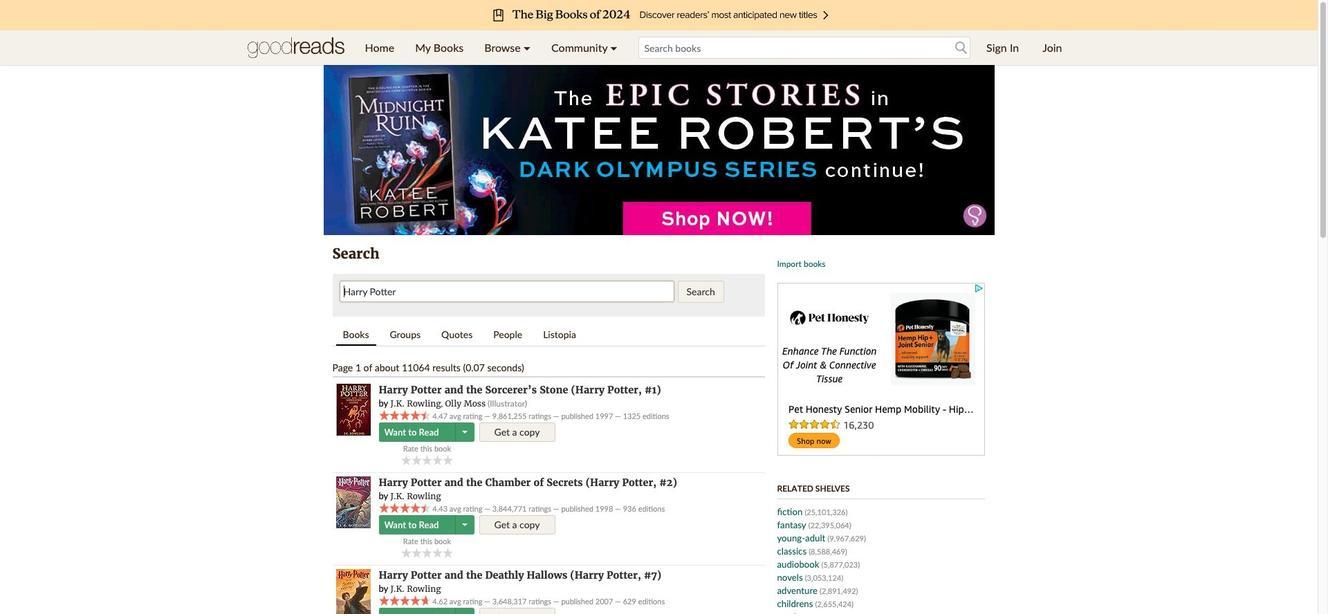 Task type: locate. For each thing, give the bounding box(es) containing it.
2 heading from the top
[[379, 477, 677, 489]]

3 heading from the top
[[379, 569, 662, 582]]

Search for books to add to your shelves search field
[[638, 37, 971, 59]]

advertisement element
[[323, 62, 995, 235], [777, 283, 985, 456]]

menu
[[355, 30, 628, 65]]

heading
[[379, 384, 661, 397], [379, 477, 677, 489], [379, 569, 662, 582]]

2 vertical spatial heading
[[379, 569, 662, 582]]

1 heading from the top
[[379, 384, 661, 397]]

0 vertical spatial heading
[[379, 384, 661, 397]]

None submit
[[678, 281, 724, 303]]

1 vertical spatial heading
[[379, 477, 677, 489]]

harry potter and the deathl... image
[[336, 569, 371, 614]]



Task type: describe. For each thing, give the bounding box(es) containing it.
heading for harry potter and the deathl... image
[[379, 569, 662, 582]]

Search by Book Title, Author, or ISBN text field
[[339, 281, 674, 302]]

1 vertical spatial advertisement element
[[777, 283, 985, 456]]

Search books text field
[[638, 37, 971, 59]]

0 vertical spatial advertisement element
[[323, 62, 995, 235]]

heading for harry potter and the sorcer... image at the bottom of the page
[[379, 384, 661, 397]]

heading for harry potter and the chambe... image
[[379, 477, 677, 489]]

the most anticipated books of 2024 image
[[106, 0, 1213, 30]]

harry potter and the chambe... image
[[336, 477, 371, 529]]

harry potter and the sorcer... image
[[336, 384, 371, 436]]



Task type: vqa. For each thing, say whether or not it's contained in the screenshot.
Iraq
no



